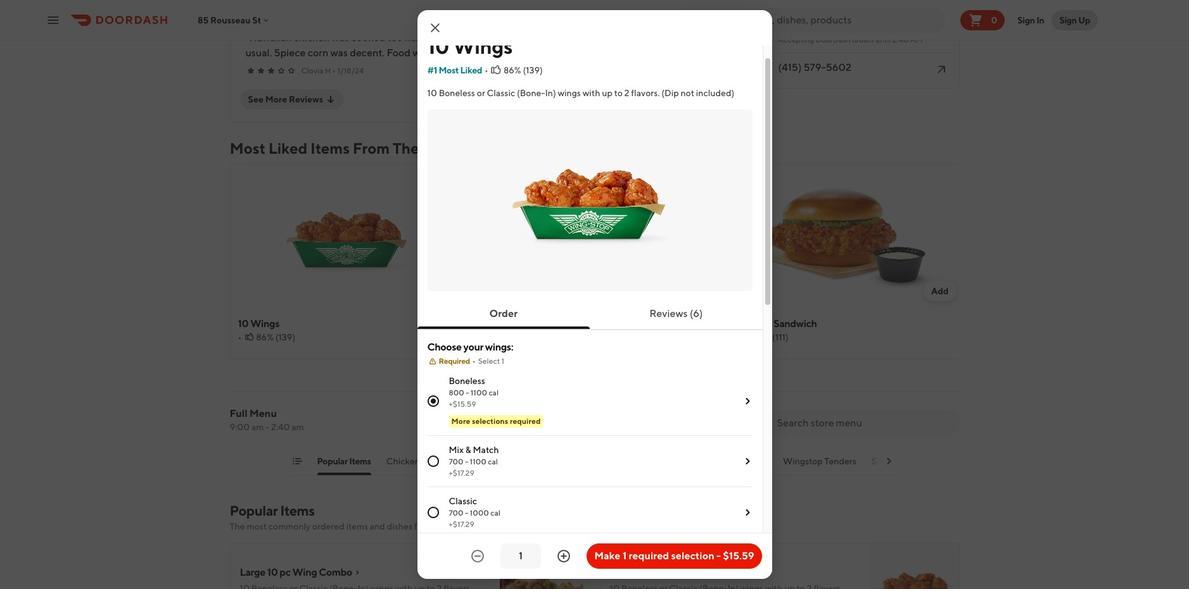 Task type: describe. For each thing, give the bounding box(es) containing it.
most inside heading
[[230, 139, 265, 157]]

- inside classic 700 - 1000 cal +$17.29
[[465, 509, 468, 518]]

classic inside classic 700 - 1000 cal +$17.29
[[449, 497, 477, 507]]

sign up link
[[1052, 10, 1098, 30]]

chicken for chicken sandwich 85% (111)
[[735, 318, 772, 330]]

boneless 800 - 1100 cal +$15.59
[[449, 377, 499, 409]]

(111)
[[772, 333, 789, 343]]

(415)
[[778, 61, 802, 74]]

&
[[466, 446, 471, 456]]

1000
[[470, 509, 489, 518]]

1 vertical spatial (139)
[[275, 333, 295, 343]]

make 1 required selection - $15.59 button
[[587, 544, 762, 570]]

Item Search search field
[[777, 417, 949, 431]]

see
[[248, 94, 264, 105]]

with
[[583, 88, 600, 98]]

add for chicken sandwich combo
[[683, 286, 700, 297]]

make
[[594, 551, 621, 563]]

2 horizontal spatial 10 wings
[[610, 567, 651, 579]]

chicken for chicken sandwich combo
[[486, 318, 523, 330]]

sign in
[[1018, 15, 1044, 25]]

selections
[[472, 417, 508, 427]]

select
[[478, 357, 500, 366]]

most inside 10 wings dialog
[[439, 65, 459, 75]]

in
[[1037, 15, 1044, 25]]

accepting
[[778, 35, 814, 44]]

$15.59
[[723, 551, 754, 563]]

wings inside wings by the piece button
[[688, 457, 714, 467]]

until
[[876, 35, 891, 44]]

- for mix & match 700 - 1100 cal +$17.29
[[465, 458, 468, 467]]

chicken sandwich
[[386, 457, 461, 467]]

add button for 10 wings
[[427, 281, 460, 302]]

large 10 pc wing combo
[[240, 567, 352, 579]]

to
[[614, 88, 623, 98]]

- inside boneless 800 - 1100 cal +$15.59
[[466, 389, 469, 398]]

2 am from the left
[[292, 423, 304, 433]]

+$17.29 inside classic 700 - 1000 cal +$17.29
[[449, 520, 474, 530]]

orders
[[852, 35, 874, 44]]

wings
[[558, 88, 581, 98]]

clovia h • 1/18/24
[[301, 66, 364, 75]]

10 boneless or classic (bone-in) wings with up to 2 flavors. (dip not included)
[[427, 88, 734, 98]]

- for make 1 required selection - $15.59
[[717, 551, 721, 563]]

see more reviews button
[[240, 89, 344, 110]]

9:00
[[230, 423, 250, 433]]

cal for classic
[[491, 509, 500, 518]]

make 1 required selection - $15.59
[[594, 551, 754, 563]]

from
[[414, 522, 433, 532]]

(bone-
[[517, 88, 545, 98]]

- for full menu 9:00 am - 2:40 am
[[266, 423, 269, 433]]

0 horizontal spatial sandwich
[[422, 457, 461, 467]]

boneless inside boneless 800 - 1100 cal +$15.59
[[449, 377, 485, 387]]

in)
[[545, 88, 556, 98]]

scroll menu navigation right image
[[884, 457, 894, 467]]

sandwich for combo
[[525, 318, 569, 330]]

1 am from the left
[[252, 423, 264, 433]]

up
[[1079, 15, 1090, 25]]

st
[[252, 15, 261, 25]]

most
[[247, 522, 267, 532]]

"
[[246, 32, 249, 44]]

2
[[624, 88, 630, 98]]

am
[[910, 35, 923, 44]]

selection
[[671, 551, 715, 563]]

most liked items from the menu heading
[[230, 138, 463, 158]]

+$17.29 inside the mix & match 700 - 1100 cal +$17.29
[[449, 469, 474, 479]]

1100 inside boneless 800 - 1100 cal +$15.59
[[471, 389, 487, 398]]

wingstop
[[783, 457, 823, 467]]

specials button
[[476, 456, 509, 476]]

Current quantity is 1 number field
[[508, 550, 534, 564]]

items inside heading
[[310, 139, 350, 157]]

chicken sandwich button
[[386, 456, 461, 476]]

0 vertical spatial reviews
[[289, 94, 323, 105]]

(139) inside 10 wings dialog
[[523, 65, 543, 75]]

mix
[[449, 446, 464, 456]]

classic 700 - 1000 cal +$17.29
[[449, 497, 500, 530]]

#1 most liked
[[427, 65, 482, 75]]

wings inside 10 wings dialog
[[453, 34, 513, 58]]

large 10 pc wing combo image
[[500, 544, 590, 590]]

• select 1
[[473, 357, 505, 366]]

ordered
[[312, 522, 345, 532]]

choose
[[427, 342, 462, 354]]

specials
[[476, 457, 509, 467]]

more inside choose your wings: group
[[451, 417, 470, 427]]

+$15.59
[[449, 400, 476, 409]]

expand store hours image
[[934, 25, 949, 41]]

1/18/24
[[337, 66, 364, 75]]

liked inside 10 wings dialog
[[460, 65, 482, 75]]

order
[[489, 308, 518, 320]]

h
[[325, 66, 331, 75]]

3 add button from the left
[[924, 281, 956, 302]]

up
[[602, 88, 613, 98]]

from
[[353, 139, 390, 157]]

wings by the piece
[[688, 457, 768, 467]]

doordash
[[816, 35, 851, 44]]

store
[[451, 522, 472, 532]]

pc
[[280, 567, 291, 579]]

by
[[716, 457, 726, 467]]

reviews inside 10 wings dialog
[[650, 308, 688, 320]]

10 wings for #1 most liked
[[427, 34, 513, 58]]

order button
[[469, 302, 538, 327]]

10 wings image
[[870, 544, 960, 590]]

more selections required
[[451, 417, 541, 427]]

chicken sandwich combo
[[486, 318, 604, 330]]

(415) 579-5602
[[778, 61, 852, 74]]

wingstop tenders button
[[783, 456, 857, 476]]

required for 1
[[629, 551, 669, 563]]

items for popular items the most commonly ordered items and dishes from this store
[[280, 503, 315, 520]]

match
[[473, 446, 499, 456]]



Task type: locate. For each thing, give the bounding box(es) containing it.
0
[[991, 15, 998, 25]]

0 horizontal spatial required
[[510, 417, 541, 427]]

most
[[439, 65, 459, 75], [230, 139, 265, 157]]

the for by
[[728, 457, 743, 467]]

1 horizontal spatial most
[[439, 65, 459, 75]]

1 add from the left
[[435, 286, 452, 297]]

1 horizontal spatial classic
[[487, 88, 515, 98]]

or
[[477, 88, 485, 98]]

1 inside choose your wings: group
[[502, 357, 505, 366]]

#1
[[427, 65, 437, 75]]

1 vertical spatial reviews
[[650, 308, 688, 320]]

items up commonly
[[280, 503, 315, 520]]

decrease quantity by 1 image
[[470, 549, 485, 565]]

2 add from the left
[[683, 286, 700, 297]]

open menu image
[[46, 12, 61, 28]]

700 down mix
[[449, 458, 464, 467]]

sign
[[1018, 15, 1035, 25], [1060, 15, 1077, 25]]

wing
[[292, 567, 317, 579]]

classic up the 1000
[[449, 497, 477, 507]]

sandwich down mix
[[422, 457, 461, 467]]

tenders
[[825, 457, 857, 467]]

required right the selections
[[510, 417, 541, 427]]

0 horizontal spatial 86%
[[256, 333, 274, 343]]

required inside button
[[629, 551, 669, 563]]

0 vertical spatial liked
[[460, 65, 482, 75]]

0 horizontal spatial (139)
[[275, 333, 295, 343]]

1 vertical spatial 86%
[[256, 333, 274, 343]]

commonly
[[268, 522, 311, 532]]

- right 800
[[466, 389, 469, 398]]

1 vertical spatial popular
[[230, 503, 278, 520]]

0 button
[[961, 10, 1005, 30]]

0 vertical spatial 10 wings
[[427, 34, 513, 58]]

0 horizontal spatial sign
[[1018, 15, 1035, 25]]

0 vertical spatial (139)
[[523, 65, 543, 75]]

0 vertical spatial 1100
[[471, 389, 487, 398]]

sandwich inside chicken sandwich 85% (111)
[[774, 318, 817, 330]]

classic
[[487, 88, 515, 98], [449, 497, 477, 507]]

1 horizontal spatial 10 wings
[[427, 34, 513, 58]]

1 horizontal spatial reviews
[[650, 308, 688, 320]]

sandwich up (111)
[[774, 318, 817, 330]]

popular up most
[[230, 503, 278, 520]]

cal down match
[[488, 458, 498, 467]]

None radio
[[427, 508, 439, 519]]

0 vertical spatial cal
[[489, 389, 499, 398]]

0 horizontal spatial 1
[[502, 357, 505, 366]]

0 vertical spatial 700
[[449, 458, 464, 467]]

sandwich right order
[[525, 318, 569, 330]]

•
[[485, 65, 488, 75], [333, 66, 336, 75], [238, 333, 242, 343], [473, 357, 476, 366]]

required inside choose your wings: group
[[510, 417, 541, 427]]

sign for sign in
[[1018, 15, 1035, 25]]

included)
[[696, 88, 734, 98]]

menu inside heading
[[422, 139, 463, 157]]

wings:
[[485, 342, 513, 354]]

- inside button
[[717, 551, 721, 563]]

579-
[[804, 61, 826, 74]]

0 vertical spatial +$17.29
[[449, 469, 474, 479]]

85 rousseau st
[[198, 15, 261, 25]]

dishes
[[387, 522, 412, 532]]

700 inside classic 700 - 1000 cal +$17.29
[[449, 509, 464, 518]]

items for popular items
[[349, 457, 371, 467]]

1 vertical spatial 2:40
[[271, 423, 290, 433]]

1 sign from the left
[[1018, 15, 1035, 25]]

open accepting doordash orders until 2:40 am
[[778, 21, 923, 44]]

86% (139)
[[504, 65, 543, 75], [256, 333, 295, 343]]

0 vertical spatial required
[[510, 417, 541, 427]]

rousseau
[[210, 15, 250, 25]]

add
[[435, 286, 452, 297], [683, 286, 700, 297], [931, 286, 949, 297]]

the
[[393, 139, 419, 157], [728, 457, 743, 467], [230, 522, 245, 532]]

the for items
[[230, 522, 245, 532]]

boneless down #1 most liked
[[439, 88, 475, 98]]

items
[[346, 522, 368, 532]]

- inside the mix & match 700 - 1100 cal +$17.29
[[465, 458, 468, 467]]

1 horizontal spatial (139)
[[523, 65, 543, 75]]

1 vertical spatial 1
[[623, 551, 627, 563]]

popular for popular items the most commonly ordered items and dishes from this store
[[230, 503, 278, 520]]

clovia
[[301, 66, 324, 75]]

the right by
[[728, 457, 743, 467]]

large
[[240, 567, 265, 579]]

2 horizontal spatial the
[[728, 457, 743, 467]]

2:40 inside "full menu 9:00 am - 2:40 am"
[[271, 423, 290, 433]]

2 vertical spatial 10 wings
[[610, 567, 651, 579]]

1 vertical spatial +$17.29
[[449, 520, 474, 530]]

popular items the most commonly ordered items and dishes from this store
[[230, 503, 472, 532]]

1 vertical spatial items
[[349, 457, 371, 467]]

see more reviews
[[248, 94, 323, 105]]

required for selections
[[510, 417, 541, 427]]

sign in link
[[1010, 7, 1052, 33]]

1100 inside the mix & match 700 - 1100 cal +$17.29
[[470, 458, 487, 467]]

0 horizontal spatial 2:40
[[271, 423, 290, 433]]

0 vertical spatial items
[[310, 139, 350, 157]]

2 horizontal spatial sandwich
[[774, 318, 817, 330]]

boneless up 800
[[449, 377, 485, 387]]

sign up
[[1060, 15, 1090, 25]]

0 vertical spatial menu
[[422, 139, 463, 157]]

1 vertical spatial 1100
[[470, 458, 487, 467]]

1 horizontal spatial the
[[393, 139, 419, 157]]

open
[[778, 21, 805, 33]]

more inside button
[[265, 94, 287, 105]]

the inside heading
[[393, 139, 419, 157]]

None radio
[[427, 396, 439, 408], [427, 456, 439, 468], [427, 396, 439, 408], [427, 456, 439, 468]]

2:40 left am
[[893, 35, 909, 44]]

85 rousseau st button
[[198, 15, 271, 25]]

1 horizontal spatial sign
[[1060, 15, 1077, 25]]

chicken right popular items at bottom left
[[386, 457, 420, 467]]

1 vertical spatial classic
[[449, 497, 477, 507]]

700 up store on the left bottom of the page
[[449, 509, 464, 518]]

required
[[510, 417, 541, 427], [629, 551, 669, 563]]

85
[[198, 15, 209, 25]]

liked inside heading
[[268, 139, 307, 157]]

sign left in
[[1018, 15, 1035, 25]]

chicken sandwich 85% (111)
[[735, 318, 817, 343]]

sign inside sign in 'link'
[[1018, 15, 1035, 25]]

0 vertical spatial 1
[[502, 357, 505, 366]]

items left from
[[310, 139, 350, 157]]

0 horizontal spatial more
[[265, 94, 287, 105]]

86%
[[504, 65, 521, 75], [256, 333, 274, 343]]

1 horizontal spatial popular
[[317, 457, 348, 467]]

1 horizontal spatial chicken
[[486, 318, 523, 330]]

the inside button
[[728, 457, 743, 467]]

1 horizontal spatial 86%
[[504, 65, 521, 75]]

the right from
[[393, 139, 419, 157]]

flavors.
[[631, 88, 660, 98]]

1 vertical spatial menu
[[250, 408, 277, 420]]

(6)
[[690, 308, 703, 320]]

classic right or
[[487, 88, 515, 98]]

2 700 from the top
[[449, 509, 464, 518]]

1 horizontal spatial sandwich
[[525, 318, 569, 330]]

86% (139) inside 10 wings dialog
[[504, 65, 543, 75]]

0 vertical spatial more
[[265, 94, 287, 105]]

1 add button from the left
[[427, 281, 460, 302]]

1100 down match
[[470, 458, 487, 467]]

liked up or
[[460, 65, 482, 75]]

popular inside the popular items the most commonly ordered items and dishes from this store
[[230, 503, 278, 520]]

0 horizontal spatial add
[[435, 286, 452, 297]]

2 horizontal spatial chicken
[[735, 318, 772, 330]]

0 horizontal spatial menu
[[250, 408, 277, 420]]

add button for chicken sandwich combo
[[675, 281, 708, 302]]

items up the popular items the most commonly ordered items and dishes from this store
[[349, 457, 371, 467]]

2 vertical spatial items
[[280, 503, 315, 520]]

1 vertical spatial 86% (139)
[[256, 333, 295, 343]]

0 vertical spatial the
[[393, 139, 419, 157]]

menu inside "full menu 9:00 am - 2:40 am"
[[250, 408, 277, 420]]

2 add button from the left
[[675, 281, 708, 302]]

10
[[427, 34, 449, 58], [427, 88, 437, 98], [238, 318, 249, 330], [267, 567, 278, 579], [610, 567, 621, 579]]

call restaurant image
[[934, 62, 949, 77]]

- down &
[[465, 458, 468, 467]]

popular for popular items
[[317, 457, 348, 467]]

cal inside classic 700 - 1000 cal +$17.29
[[491, 509, 500, 518]]

1 vertical spatial liked
[[268, 139, 307, 157]]

popular up the popular items the most commonly ordered items and dishes from this store
[[317, 457, 348, 467]]

2:40 for menu
[[271, 423, 290, 433]]

1 right select
[[502, 357, 505, 366]]

1 horizontal spatial 86% (139)
[[504, 65, 543, 75]]

add for 10 wings
[[435, 286, 452, 297]]

cal for boneless
[[489, 389, 499, 398]]

liked down see more reviews
[[268, 139, 307, 157]]

1 vertical spatial boneless
[[449, 377, 485, 387]]

- left the 1000
[[465, 509, 468, 518]]

1 horizontal spatial required
[[629, 551, 669, 563]]

- left $15.59
[[717, 551, 721, 563]]

0 horizontal spatial classic
[[449, 497, 477, 507]]

1 right make
[[623, 551, 627, 563]]

1 vertical spatial more
[[451, 417, 470, 427]]

2 horizontal spatial add button
[[924, 281, 956, 302]]

increase quantity by 1 image
[[556, 549, 572, 565]]

1100
[[471, 389, 487, 398], [470, 458, 487, 467]]

am
[[252, 423, 264, 433], [292, 423, 304, 433]]

1 vertical spatial required
[[629, 551, 669, 563]]

reviews (6)
[[650, 308, 703, 320]]

85%
[[753, 333, 771, 343]]

cal inside boneless 800 - 1100 cal +$15.59
[[489, 389, 499, 398]]

sign left 'up'
[[1060, 15, 1077, 25]]

0 vertical spatial most
[[439, 65, 459, 75]]

-
[[466, 389, 469, 398], [266, 423, 269, 433], [465, 458, 468, 467], [465, 509, 468, 518], [717, 551, 721, 563]]

1 horizontal spatial 1
[[623, 551, 627, 563]]

sign for sign up
[[1060, 15, 1077, 25]]

0 horizontal spatial most
[[230, 139, 265, 157]]

0 vertical spatial combo
[[571, 318, 604, 330]]

1 vertical spatial most
[[230, 139, 265, 157]]

chicken up 85%
[[735, 318, 772, 330]]

1 vertical spatial combo
[[319, 567, 352, 579]]

wings
[[453, 34, 513, 58], [250, 318, 279, 330], [688, 457, 714, 467], [622, 567, 651, 579]]

the left most
[[230, 522, 245, 532]]

2:40 inside 'open accepting doordash orders until 2:40 am'
[[893, 35, 909, 44]]

0 horizontal spatial liked
[[268, 139, 307, 157]]

3 add from the left
[[931, 286, 949, 297]]

2 +$17.29 from the top
[[449, 520, 474, 530]]

2 vertical spatial the
[[230, 522, 245, 532]]

2 vertical spatial cal
[[491, 509, 500, 518]]

cal inside the mix & match 700 - 1100 cal +$17.29
[[488, 458, 498, 467]]

10 wings
[[427, 34, 513, 58], [238, 318, 279, 330], [610, 567, 651, 579]]

2 horizontal spatial add
[[931, 286, 949, 297]]

1 700 from the top
[[449, 458, 464, 467]]

1 horizontal spatial 2:40
[[893, 35, 909, 44]]

sides button
[[872, 456, 893, 476]]

1 horizontal spatial add
[[683, 286, 700, 297]]

+$17.29 down the 1000
[[449, 520, 474, 530]]

chicken up "wings:"
[[486, 318, 523, 330]]

1 horizontal spatial menu
[[422, 139, 463, 157]]

0 horizontal spatial chicken
[[386, 457, 420, 467]]

1 vertical spatial the
[[728, 457, 743, 467]]

1 vertical spatial 10 wings
[[238, 318, 279, 330]]

10 wings dialog
[[417, 10, 772, 590]]

more right see
[[265, 94, 287, 105]]

the inside the popular items the most commonly ordered items and dishes from this store
[[230, 522, 245, 532]]

most right #1
[[439, 65, 459, 75]]

cal right the 1000
[[491, 509, 500, 518]]

most down see
[[230, 139, 265, 157]]

0 horizontal spatial 86% (139)
[[256, 333, 295, 343]]

86% inside 10 wings dialog
[[504, 65, 521, 75]]

0 vertical spatial boneless
[[439, 88, 475, 98]]

10 wings for •
[[238, 318, 279, 330]]

1100 up +$15.59
[[471, 389, 487, 398]]

2:40 for accepting
[[893, 35, 909, 44]]

2:40 right 9:00
[[271, 423, 290, 433]]

required right make
[[629, 551, 669, 563]]

menu
[[422, 139, 463, 157], [250, 408, 277, 420]]

2:40
[[893, 35, 909, 44], [271, 423, 290, 433]]

0 vertical spatial 86%
[[504, 65, 521, 75]]

piece
[[745, 457, 768, 467]]

most liked items from the menu
[[230, 139, 463, 157]]

1 vertical spatial 700
[[449, 509, 464, 518]]

1
[[502, 357, 505, 366], [623, 551, 627, 563]]

1 horizontal spatial add button
[[675, 281, 708, 302]]

cal up the more selections required
[[489, 389, 499, 398]]

1 horizontal spatial liked
[[460, 65, 482, 75]]

chicken inside chicken sandwich 85% (111)
[[735, 318, 772, 330]]

0 horizontal spatial combo
[[319, 567, 352, 579]]

wingstop tenders
[[783, 457, 857, 467]]

combo inside button
[[571, 318, 604, 330]]

reviews down 'clovia'
[[289, 94, 323, 105]]

0 vertical spatial 2:40
[[893, 35, 909, 44]]

(dip
[[662, 88, 679, 98]]

reviews
[[289, 94, 323, 105], [650, 308, 688, 320]]

items inside the popular items the most commonly ordered items and dishes from this store
[[280, 503, 315, 520]]

mix & match 700 - 1100 cal +$17.29
[[449, 446, 499, 479]]

reviews left (6)
[[650, 308, 688, 320]]

0 horizontal spatial am
[[252, 423, 264, 433]]

5602
[[826, 61, 852, 74]]

+$17.29 down mix
[[449, 469, 474, 479]]

full menu 9:00 am - 2:40 am
[[230, 408, 304, 433]]

0 horizontal spatial the
[[230, 522, 245, 532]]

1 horizontal spatial combo
[[571, 318, 604, 330]]

700 inside the mix & match 700 - 1100 cal +$17.29
[[449, 458, 464, 467]]

1 inside button
[[623, 551, 627, 563]]

0 horizontal spatial add button
[[427, 281, 460, 302]]

none radio inside choose your wings: group
[[427, 508, 439, 519]]

1 horizontal spatial am
[[292, 423, 304, 433]]

0 horizontal spatial reviews
[[289, 94, 323, 105]]

sign inside sign up link
[[1060, 15, 1077, 25]]

0 horizontal spatial popular
[[230, 503, 278, 520]]

0 vertical spatial classic
[[487, 88, 515, 98]]

- inside "full menu 9:00 am - 2:40 am"
[[266, 423, 269, 433]]

chicken for chicken sandwich
[[386, 457, 420, 467]]

10 wings inside dialog
[[427, 34, 513, 58]]

add button
[[427, 281, 460, 302], [675, 281, 708, 302], [924, 281, 956, 302]]

800
[[449, 389, 464, 398]]

0 horizontal spatial 10 wings
[[238, 318, 279, 330]]

your
[[464, 342, 483, 354]]

reviews (6) button
[[629, 302, 723, 327]]

0 vertical spatial popular
[[317, 457, 348, 467]]

more down +$15.59
[[451, 417, 470, 427]]

choose your wings: group
[[427, 341, 752, 539]]

chicken sandwich combo button
[[479, 164, 713, 359]]

wings by the piece button
[[688, 456, 768, 476]]

sides
[[872, 457, 893, 467]]

sandwich for 85%
[[774, 318, 817, 330]]

choose your wings:
[[427, 342, 513, 354]]

1 vertical spatial cal
[[488, 458, 498, 467]]

• inside choose your wings: group
[[473, 357, 476, 366]]

1 +$17.29 from the top
[[449, 469, 474, 479]]

700
[[449, 458, 464, 467], [449, 509, 464, 518]]

0 vertical spatial 86% (139)
[[504, 65, 543, 75]]

close 10 wings image
[[427, 20, 443, 35]]

1 horizontal spatial more
[[451, 417, 470, 427]]

2 sign from the left
[[1060, 15, 1077, 25]]

- right 9:00
[[266, 423, 269, 433]]



Task type: vqa. For each thing, say whether or not it's contained in the screenshot.
bottom "4.8"
no



